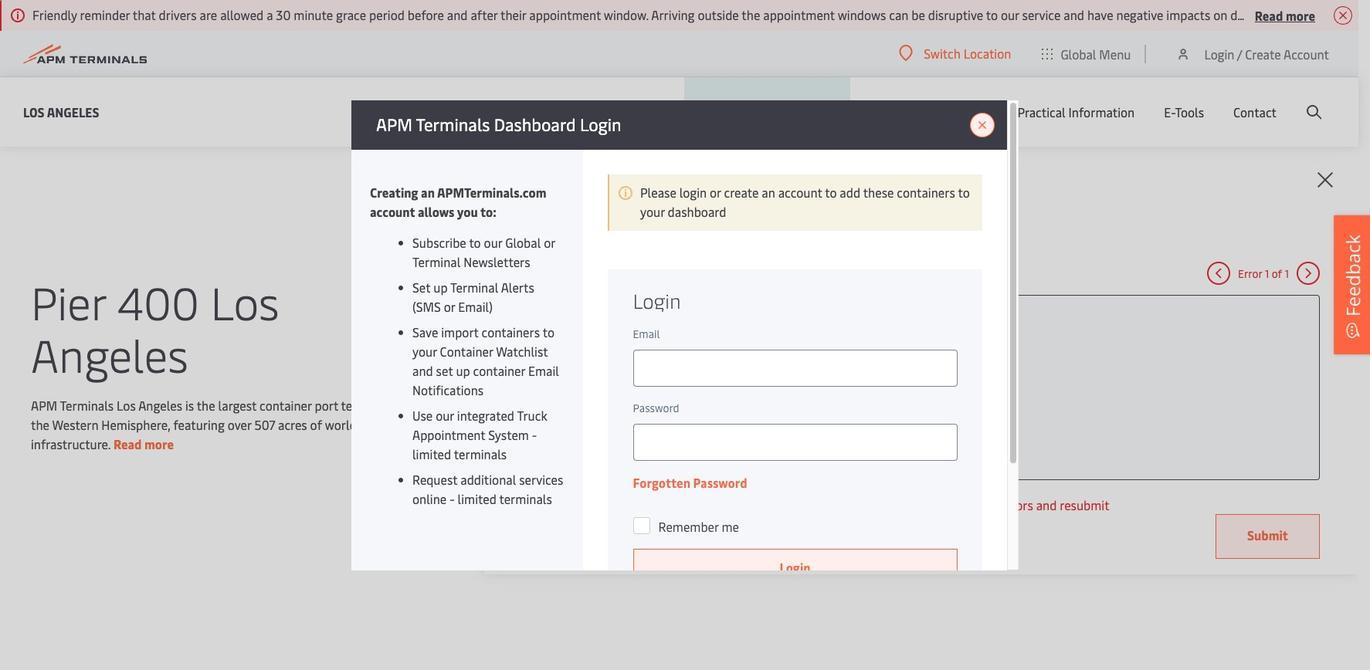 Task type: locate. For each thing, give the bounding box(es) containing it.
0 horizontal spatial 1
[[523, 266, 527, 281]]

you left the to:
[[457, 203, 478, 220]]

more up account
[[1286, 7, 1315, 24]]

up inside save import containers to your container watchlist and set up container email notifications
[[456, 362, 470, 379]]

terminals inside 'use our integrated truck appointment system - limited terminals'
[[454, 446, 507, 463]]

or
[[710, 184, 721, 201], [649, 209, 660, 226], [544, 234, 555, 251], [444, 298, 455, 315]]

read
[[1255, 7, 1283, 24], [113, 435, 142, 452]]

1 left entries
[[523, 266, 527, 281]]

to inside save import containers to your container watchlist and set up container email notifications
[[543, 324, 554, 341]]

please up "bill"
[[640, 184, 676, 201]]

0 vertical spatial limited
[[412, 446, 451, 463]]

2 vertical spatial -
[[450, 491, 455, 508]]

global up newsletters
[[505, 234, 541, 251]]

1 vertical spatial that
[[768, 497, 791, 514]]

- down the "truck"
[[532, 426, 537, 443]]

terminals up additional
[[454, 446, 507, 463]]

arrive
[[1298, 6, 1329, 23]]

read down hemisphere,
[[113, 435, 142, 452]]

account up (maximum
[[778, 184, 822, 201]]

and left have
[[1064, 6, 1084, 23]]

terminals down services
[[499, 491, 552, 508]]

container down watchlist
[[473, 362, 525, 379]]

los
[[23, 103, 45, 120], [211, 271, 279, 332], [117, 397, 136, 414]]

0 vertical spatial angeles
[[47, 103, 99, 120]]

an up allows
[[421, 184, 435, 201]]

codes
[[733, 497, 765, 514]]

ids
[[735, 209, 752, 226]]

1 vertical spatial terminals
[[60, 397, 114, 414]]

limited inside 'use our integrated truck appointment system - limited terminals'
[[412, 446, 451, 463]]

0 vertical spatial los
[[23, 103, 45, 120]]

to inside subscribe to our global or terminal newsletters
[[469, 234, 481, 251]]

0 vertical spatial are
[[200, 6, 217, 23]]

read up login / create account
[[1255, 7, 1283, 24]]

apm for apm terminals dashboard login
[[376, 113, 412, 136]]

global
[[1061, 45, 1096, 62], [505, 234, 541, 251]]

disruptive
[[928, 6, 983, 23]]

0 vertical spatial terminals
[[416, 113, 490, 136]]

limited up request
[[412, 446, 451, 463]]

1 vertical spatial your
[[412, 343, 437, 360]]

1 horizontal spatial our
[[484, 234, 502, 251]]

allows
[[418, 203, 454, 220]]

close image
[[970, 113, 995, 138]]

an inside please login or create an account to add these containers to your dashboard
[[762, 184, 775, 201]]

2 vertical spatial los
[[117, 397, 136, 414]]

friendly
[[32, 6, 77, 23]]

that right reminder
[[133, 6, 156, 23]]

of
[[683, 209, 695, 226], [1272, 266, 1282, 281], [310, 416, 322, 433], [661, 497, 672, 514]]

0 horizontal spatial an
[[421, 184, 435, 201]]

apm up creating
[[376, 113, 412, 136]]

trace
[[618, 170, 669, 199]]

0 horizontal spatial up
[[433, 279, 448, 296]]

0 vertical spatial terminals
[[454, 446, 507, 463]]

appointment right their at the left of page
[[529, 6, 601, 23]]

1 vertical spatial our
[[484, 234, 502, 251]]

our up newsletters
[[484, 234, 502, 251]]

that right "codes"
[[768, 497, 791, 514]]

2 vertical spatial container
[[260, 397, 312, 414]]

more down hemisphere,
[[144, 435, 174, 452]]

terminals
[[416, 113, 490, 136], [60, 397, 114, 414]]

up right set
[[433, 279, 448, 296]]

read more down hemisphere,
[[113, 435, 174, 452]]

1 vertical spatial you
[[793, 497, 814, 514]]

drivers left who
[[1230, 6, 1268, 23]]

1 horizontal spatial please
[[640, 184, 676, 201]]

1 vertical spatial terminal
[[450, 279, 498, 296]]

containers up watchlist
[[482, 324, 540, 341]]

terminal
[[341, 397, 388, 414]]

1 horizontal spatial container
[[473, 362, 525, 379]]

1 an from the left
[[421, 184, 435, 201]]

your
[[640, 203, 665, 220], [412, 343, 437, 360]]

1
[[523, 266, 527, 281], [1265, 266, 1269, 281], [1285, 266, 1289, 281]]

1 horizontal spatial up
[[456, 362, 470, 379]]

0 horizontal spatial containers
[[482, 324, 540, 341]]

on right impacts
[[1213, 6, 1227, 23]]

terminals for dashboard
[[416, 113, 490, 136]]

terminals inside request additional services online - limited terminals
[[499, 491, 552, 508]]

appointment left windows
[[763, 6, 835, 23]]

0 vertical spatial container
[[594, 209, 646, 226]]

2 horizontal spatial los
[[211, 271, 279, 332]]

please
[[640, 184, 676, 201], [523, 209, 559, 226]]

more
[[1286, 7, 1315, 24], [144, 435, 174, 452]]

0 vertical spatial global
[[1061, 45, 1096, 62]]

login / create account
[[1204, 45, 1329, 62]]

terminal inside set up terminal alerts (sms or email)
[[450, 279, 498, 296]]

1 horizontal spatial terminals
[[416, 113, 490, 136]]

western
[[52, 416, 98, 433]]

please enter container or bill of lading ids (maximum 50 entries). the tags are re-editable.
[[523, 209, 1018, 226]]

appointment
[[529, 6, 601, 23], [763, 6, 835, 23]]

you left imported
[[793, 497, 814, 514]]

1 horizontal spatial your
[[640, 203, 665, 220]]

los for terminals
[[117, 397, 136, 414]]

container
[[594, 209, 646, 226], [473, 362, 525, 379], [260, 397, 312, 414]]

0 horizontal spatial our
[[436, 407, 454, 424]]

terminal down subscribe
[[412, 253, 461, 270]]

1 horizontal spatial you
[[793, 497, 814, 514]]

read inside button
[[1255, 7, 1283, 24]]

global left menu
[[1061, 45, 1096, 62]]

0 vertical spatial -
[[675, 170, 684, 199]]

period
[[369, 6, 405, 23]]

1 horizontal spatial appointment
[[763, 6, 835, 23]]

0 horizontal spatial container
[[260, 397, 312, 414]]

login
[[679, 184, 707, 201]]

to
[[986, 6, 998, 23], [825, 184, 837, 201], [958, 184, 970, 201], [469, 234, 481, 251], [543, 324, 554, 341]]

1 vertical spatial please
[[523, 209, 559, 226]]

1 vertical spatial containers
[[482, 324, 540, 341]]

1 horizontal spatial limited
[[458, 491, 496, 508]]

your inside please login or create an account to add these containers to your dashboard
[[640, 203, 665, 220]]

1 vertical spatial global
[[505, 234, 541, 251]]

0 horizontal spatial appointment
[[529, 6, 601, 23]]

login left /
[[1204, 45, 1234, 62]]

of down the port
[[310, 416, 322, 433]]

0 vertical spatial read more
[[1255, 7, 1315, 24]]

and
[[447, 6, 468, 23], [1064, 6, 1084, 23], [578, 170, 614, 199], [412, 362, 433, 379], [1036, 497, 1057, 514]]

1 horizontal spatial more
[[1286, 7, 1315, 24]]

an up the "please enter container or bill of lading ids (maximum 50 entries). the tags are re-editable."
[[762, 184, 775, 201]]

0 horizontal spatial limited
[[412, 446, 451, 463]]

0 horizontal spatial are
[[200, 6, 217, 23]]

or right (sms
[[444, 298, 455, 315]]

1 vertical spatial -
[[532, 426, 537, 443]]

1 horizontal spatial drivers
[[1230, 6, 1268, 23]]

containers up tags
[[897, 184, 955, 201]]

found
[[569, 497, 602, 514]]

1 vertical spatial los
[[211, 271, 279, 332]]

are left allowed
[[200, 6, 217, 23]]

to up newsletters
[[469, 234, 481, 251]]

0 vertical spatial apm
[[376, 113, 412, 136]]

to up watchlist
[[543, 324, 554, 341]]

account down creating
[[370, 203, 415, 220]]

lading
[[698, 209, 732, 226]]

login right dashboard
[[580, 113, 621, 136]]

0 horizontal spatial -
[[450, 491, 455, 508]]

0 horizontal spatial drivers
[[159, 6, 197, 23]]

0 horizontal spatial you
[[457, 203, 478, 220]]

apm inside the apm terminals los angeles is the largest container port terminal in the western hemisphere, featuring over 507 acres of world-class infrastructure.
[[31, 397, 57, 414]]

0 vertical spatial your
[[640, 203, 665, 220]]

container inside the apm terminals los angeles is the largest container port terminal in the western hemisphere, featuring over 507 acres of world-class infrastructure.
[[260, 397, 312, 414]]

clear button
[[571, 262, 623, 285]]

1 left 'view next error' icon
[[1285, 266, 1289, 281]]

to left add
[[825, 184, 837, 201]]

2 vertical spatial our
[[436, 407, 454, 424]]

0 horizontal spatial more
[[144, 435, 174, 452]]

angeles
[[47, 103, 99, 120], [31, 323, 188, 384], [138, 397, 182, 414]]

0 vertical spatial read
[[1255, 7, 1283, 24]]

1 horizontal spatial global
[[1061, 45, 1096, 62]]

0 horizontal spatial please
[[523, 209, 559, 226]]

1 horizontal spatial -
[[532, 426, 537, 443]]

1 horizontal spatial los
[[117, 397, 136, 414]]

please down track
[[523, 209, 559, 226]]

507
[[254, 416, 275, 433]]

read more for read more link
[[113, 435, 174, 452]]

please
[[871, 497, 907, 514]]

switch
[[924, 45, 961, 62]]

subscribe to our global or terminal newsletters
[[412, 234, 555, 270]]

1 horizontal spatial read more
[[1255, 7, 1315, 24]]

1 vertical spatial read
[[113, 435, 142, 452]]

1 vertical spatial account
[[370, 203, 415, 220]]

feedback button
[[1334, 215, 1370, 354]]

tags
[[906, 209, 930, 226]]

our inside 'use our integrated truck appointment system - limited terminals'
[[436, 407, 454, 424]]

0 vertical spatial up
[[433, 279, 448, 296]]

read more up login / create account
[[1255, 7, 1315, 24]]

of right record
[[661, 497, 672, 514]]

more inside button
[[1286, 7, 1315, 24]]

Entered ID text field
[[546, 318, 675, 333]]

global inside button
[[1061, 45, 1096, 62]]

window.
[[604, 6, 649, 23]]

1 vertical spatial up
[[456, 362, 470, 379]]

1 horizontal spatial login
[[1204, 45, 1234, 62]]

0 vertical spatial terminal
[[412, 253, 461, 270]]

(sms
[[412, 298, 441, 315]]

1 horizontal spatial 1
[[1265, 266, 1269, 281]]

terminal
[[412, 253, 461, 270], [450, 279, 498, 296]]

up
[[433, 279, 448, 296], [456, 362, 470, 379]]

2 an from the left
[[762, 184, 775, 201]]

editable.
[[970, 209, 1018, 226]]

container down trace
[[594, 209, 646, 226]]

global menu button
[[1027, 31, 1146, 77]]

angeles inside the apm terminals los angeles is the largest container port terminal in the western hemisphere, featuring over 507 acres of world-class infrastructure.
[[138, 397, 182, 414]]

- up dashboard
[[675, 170, 684, 199]]

2 drivers from the left
[[1230, 6, 1268, 23]]

or right login
[[710, 184, 721, 201]]

highlighted
[[934, 497, 997, 514]]

1 horizontal spatial an
[[762, 184, 775, 201]]

that
[[133, 6, 156, 23], [768, 497, 791, 514]]

before
[[408, 6, 444, 23]]

services
[[519, 471, 563, 488]]

is
[[185, 397, 194, 414]]

create
[[724, 184, 759, 201]]

edit
[[910, 497, 931, 514]]

1 vertical spatial login
[[580, 113, 621, 136]]

angeles inside pier 400 los angeles
[[31, 323, 188, 384]]

on left time
[[1332, 6, 1346, 23]]

account inside creating an apmterminals.com account allows you to:
[[370, 203, 415, 220]]

your down save
[[412, 343, 437, 360]]

apm terminals los angeles is the largest container port terminal in the western hemisphere, featuring over 507 acres of world-class infrastructure.
[[31, 397, 401, 452]]

apm up western
[[31, 397, 57, 414]]

please inside please login or create an account to add these containers to your dashboard
[[640, 184, 676, 201]]

0 horizontal spatial read
[[113, 435, 142, 452]]

1 vertical spatial container
[[473, 362, 525, 379]]

our left the service on the top of page
[[1001, 6, 1019, 23]]

0 vertical spatial you
[[457, 203, 478, 220]]

0 vertical spatial login
[[1204, 45, 1234, 62]]

0 horizontal spatial account
[[370, 203, 415, 220]]

1 1 from the left
[[523, 266, 527, 281]]

limited down additional
[[458, 491, 496, 508]]

2 horizontal spatial 1
[[1285, 266, 1289, 281]]

los inside the apm terminals los angeles is the largest container port terminal in the western hemisphere, featuring over 507 acres of world-class infrastructure.
[[117, 397, 136, 414]]

apm for apm terminals los angeles is the largest container port terminal in the western hemisphere, featuring over 507 acres of world-class infrastructure.
[[31, 397, 57, 414]]

menu
[[1099, 45, 1131, 62]]

drivers left allowed
[[159, 6, 197, 23]]

more for read more link
[[144, 435, 174, 452]]

1 vertical spatial limited
[[458, 491, 496, 508]]

1 vertical spatial angeles
[[31, 323, 188, 384]]

0 horizontal spatial terminals
[[60, 397, 114, 414]]

are
[[200, 6, 217, 23], [933, 209, 951, 226]]

1 horizontal spatial on
[[1332, 6, 1346, 23]]

container up acres
[[260, 397, 312, 414]]

our up appointment
[[436, 407, 454, 424]]

0 horizontal spatial that
[[133, 6, 156, 23]]

truck
[[517, 407, 547, 424]]

and up enter
[[578, 170, 614, 199]]

containers inside save import containers to your container watchlist and set up container email notifications
[[482, 324, 540, 341]]

0 vertical spatial more
[[1286, 7, 1315, 24]]

los inside pier 400 los angeles
[[211, 271, 279, 332]]

these
[[863, 184, 894, 201]]

limited
[[412, 446, 451, 463], [458, 491, 496, 508]]

the right is at the bottom left of page
[[197, 397, 215, 414]]

use our integrated truck appointment system - limited terminals
[[412, 407, 547, 463]]

resubmit
[[1060, 497, 1109, 514]]

0 horizontal spatial global
[[505, 234, 541, 251]]

2 horizontal spatial -
[[675, 170, 684, 199]]

an
[[421, 184, 435, 201], [762, 184, 775, 201]]

1 horizontal spatial that
[[768, 497, 791, 514]]

- inside request additional services online - limited terminals
[[450, 491, 455, 508]]

on
[[1213, 6, 1227, 23], [1332, 6, 1346, 23]]

containers
[[897, 184, 955, 201], [482, 324, 540, 341]]

and right errors
[[1036, 497, 1057, 514]]

1 vertical spatial apm
[[31, 397, 57, 414]]

global inside subscribe to our global or terminal newsletters
[[505, 234, 541, 251]]

0 horizontal spatial read more
[[113, 435, 174, 452]]

1 horizontal spatial account
[[778, 184, 822, 201]]

to up 're-' at the top right of the page
[[958, 184, 970, 201]]

1 right error at top
[[1265, 266, 1269, 281]]

1 horizontal spatial read
[[1255, 7, 1283, 24]]

1 vertical spatial terminals
[[499, 491, 552, 508]]

up right 'set'
[[456, 362, 470, 379]]

0 horizontal spatial on
[[1213, 6, 1227, 23]]

0 horizontal spatial los
[[23, 103, 45, 120]]

track
[[523, 170, 572, 199]]

1 horizontal spatial apm
[[376, 113, 412, 136]]

over
[[228, 416, 251, 433]]

0 vertical spatial please
[[640, 184, 676, 201]]

container
[[440, 343, 493, 360]]

-
[[675, 170, 684, 199], [532, 426, 537, 443], [450, 491, 455, 508]]

50
[[817, 209, 832, 226]]

- right "online"
[[450, 491, 455, 508]]

2 vertical spatial angeles
[[138, 397, 182, 414]]

are left 're-' at the top right of the page
[[933, 209, 951, 226]]

service
[[1022, 6, 1061, 23]]

1 horizontal spatial containers
[[897, 184, 955, 201]]

account inside please login or create an account to add these containers to your dashboard
[[778, 184, 822, 201]]

terminal up email)
[[450, 279, 498, 296]]

or up entries
[[544, 234, 555, 251]]

view previous error image
[[1207, 262, 1230, 285]]

your down trace
[[640, 203, 665, 220]]

1 vertical spatial read more
[[113, 435, 174, 452]]

have
[[1087, 6, 1113, 23]]

and left 'set'
[[412, 362, 433, 379]]

their
[[500, 6, 526, 23]]

0 horizontal spatial your
[[412, 343, 437, 360]]

terminals inside the apm terminals los angeles is the largest container port terminal in the western hemisphere, featuring over 507 acres of world-class infrastructure.
[[60, 397, 114, 414]]

0 vertical spatial containers
[[897, 184, 955, 201]]



Task type: vqa. For each thing, say whether or not it's contained in the screenshot.
right Mano
no



Task type: describe. For each thing, give the bounding box(es) containing it.
1 on from the left
[[1213, 6, 1227, 23]]

integrated
[[457, 407, 514, 424]]

add
[[840, 184, 860, 201]]

1 appointment from the left
[[529, 6, 601, 23]]

dashboard
[[668, 203, 726, 220]]

set
[[436, 362, 453, 379]]

a
[[267, 6, 273, 23]]

account
[[1284, 45, 1329, 62]]

creating an apmterminals.com account allows you to:
[[370, 184, 546, 220]]

appointment
[[412, 426, 485, 443]]

los angeles
[[23, 103, 99, 120]]

(maximum
[[755, 209, 814, 226]]

grace
[[336, 6, 366, 23]]

/
[[1237, 45, 1242, 62]]

featuring
[[173, 416, 225, 433]]

of inside the apm terminals los angeles is the largest container port terminal in the western hemisphere, featuring over 507 acres of world-class infrastructure.
[[310, 416, 322, 433]]

friendly reminder that drivers are allowed a 30 minute grace period before and after their appointment window. arriving outside the appointment windows can be disruptive to our service and have negative impacts on drivers who arrive on time
[[32, 6, 1370, 23]]

read for read more link
[[113, 435, 142, 452]]

infrastructure.
[[31, 435, 110, 452]]

set up terminal alerts (sms or email)
[[412, 279, 534, 315]]

switch location button
[[899, 45, 1011, 62]]

subscribe
[[412, 234, 466, 251]]

we found no record of the above codes that you imported please edit highlighted errors and resubmit
[[546, 497, 1109, 514]]

an inside creating an apmterminals.com account allows you to:
[[421, 184, 435, 201]]

watchlist
[[496, 343, 548, 360]]

save
[[412, 324, 438, 341]]

hemisphere,
[[101, 416, 170, 433]]

2 on from the left
[[1332, 6, 1346, 23]]

save import containers to your container watchlist and set up container email notifications
[[412, 324, 559, 399]]

to:
[[480, 203, 496, 220]]

largest
[[218, 397, 257, 414]]

and inside save import containers to your container watchlist and set up container email notifications
[[412, 362, 433, 379]]

to right disruptive
[[986, 6, 998, 23]]

terminals for los
[[60, 397, 114, 414]]

who
[[1271, 6, 1295, 23]]

30
[[276, 6, 291, 23]]

more for "read more" button
[[1286, 7, 1315, 24]]

location
[[964, 45, 1011, 62]]

arriving
[[651, 6, 695, 23]]

please for please enter container or bill of lading ids (maximum 50 entries). the tags are re-editable.
[[523, 209, 559, 226]]

world-
[[325, 416, 362, 433]]

import
[[689, 170, 754, 199]]

feedback
[[1340, 235, 1365, 317]]

negative
[[1116, 6, 1163, 23]]

entries).
[[835, 209, 880, 226]]

terminal inside subscribe to our global or terminal newsletters
[[412, 253, 461, 270]]

2 1 from the left
[[1265, 266, 1269, 281]]

angeles for terminals
[[138, 397, 182, 414]]

outside
[[698, 6, 739, 23]]

login / create account link
[[1176, 31, 1329, 76]]

0 horizontal spatial login
[[580, 113, 621, 136]]

re-
[[954, 209, 970, 226]]

or inside set up terminal alerts (sms or email)
[[444, 298, 455, 315]]

and left after
[[447, 6, 468, 23]]

dashboard
[[494, 113, 576, 136]]

container inside save import containers to your container watchlist and set up container email notifications
[[473, 362, 525, 379]]

containers inside please login or create an account to add these containers to your dashboard
[[897, 184, 955, 201]]

3 1 from the left
[[1285, 266, 1289, 281]]

we
[[549, 497, 566, 514]]

our inside subscribe to our global or terminal newsletters
[[484, 234, 502, 251]]

request
[[412, 471, 457, 488]]

port
[[315, 397, 338, 414]]

online
[[412, 491, 447, 508]]

system
[[488, 426, 529, 443]]

reminder
[[80, 6, 130, 23]]

email)
[[458, 298, 493, 315]]

enter
[[562, 209, 591, 226]]

the left western
[[31, 416, 49, 433]]

switch location
[[924, 45, 1011, 62]]

in
[[391, 397, 401, 414]]

of right "bill"
[[683, 209, 695, 226]]

view next error image
[[1297, 262, 1320, 285]]

class
[[362, 416, 389, 433]]

global menu
[[1061, 45, 1131, 62]]

additional
[[460, 471, 516, 488]]

or inside please login or create an account to add these containers to your dashboard
[[710, 184, 721, 201]]

2 horizontal spatial container
[[594, 209, 646, 226]]

0 vertical spatial our
[[1001, 6, 1019, 23]]

availability
[[759, 170, 860, 199]]

creating
[[370, 184, 418, 201]]

acres
[[278, 416, 307, 433]]

track and trace - import availability
[[523, 170, 860, 199]]

your inside save import containers to your container watchlist and set up container email notifications
[[412, 343, 437, 360]]

0 vertical spatial that
[[133, 6, 156, 23]]

apmterminals.com
[[437, 184, 546, 201]]

pier 400 los angeles
[[31, 271, 279, 384]]

read for "read more" button
[[1255, 7, 1283, 24]]

1 horizontal spatial are
[[933, 209, 951, 226]]

or left "bill"
[[649, 209, 660, 226]]

of right error at top
[[1272, 266, 1282, 281]]

or inside subscribe to our global or terminal newsletters
[[544, 234, 555, 251]]

the right the outside
[[742, 6, 760, 23]]

limited inside request additional services online - limited terminals
[[458, 491, 496, 508]]

los angeles link
[[23, 102, 99, 122]]

pier
[[31, 271, 106, 332]]

2 appointment from the left
[[763, 6, 835, 23]]

the
[[883, 209, 903, 226]]

please login or create an account to add these containers to your dashboard
[[640, 184, 970, 220]]

- inside 'use our integrated truck appointment system - limited terminals'
[[532, 426, 537, 443]]

angeles for 400
[[31, 323, 188, 384]]

the left above
[[675, 497, 694, 514]]

alerts
[[501, 279, 534, 296]]

1 drivers from the left
[[159, 6, 197, 23]]

please for please login or create an account to add these containers to your dashboard
[[640, 184, 676, 201]]

use
[[412, 407, 433, 424]]

los for 400
[[211, 271, 279, 332]]

create
[[1245, 45, 1281, 62]]

close alert image
[[1334, 6, 1352, 25]]

email
[[528, 362, 559, 379]]

newsletters
[[464, 253, 530, 270]]

clear
[[598, 266, 623, 281]]

read more button
[[1255, 5, 1315, 25]]

notifications
[[412, 382, 484, 399]]

import
[[441, 324, 479, 341]]

above
[[697, 497, 730, 514]]

record
[[622, 497, 658, 514]]

after
[[471, 6, 498, 23]]

up inside set up terminal alerts (sms or email)
[[433, 279, 448, 296]]

read more link
[[113, 435, 174, 452]]

minute
[[294, 6, 333, 23]]

bill
[[663, 209, 680, 226]]

errors
[[1000, 497, 1033, 514]]

you inside creating an apmterminals.com account allows you to:
[[457, 203, 478, 220]]

read more for "read more" button
[[1255, 7, 1315, 24]]



